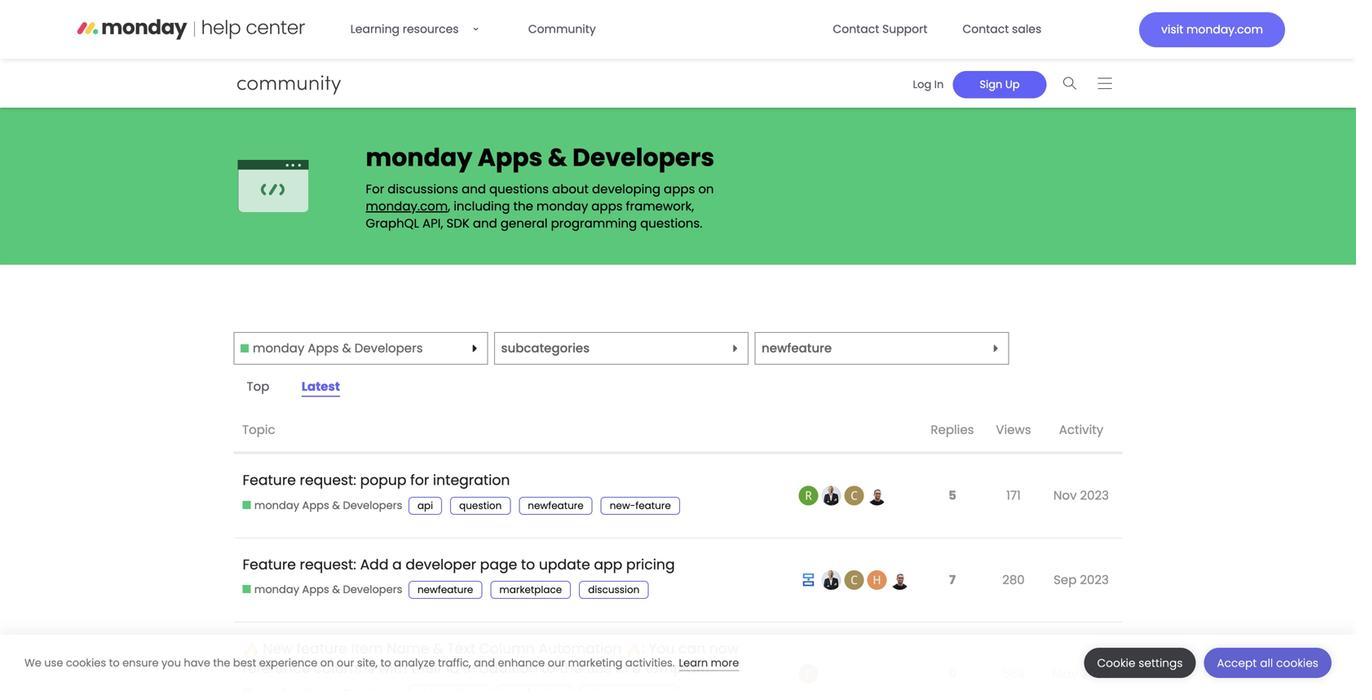 Task type: vqa. For each thing, say whether or not it's contained in the screenshot.
"Giannis Koukounas - Most Recent Poster" image
no



Task type: locate. For each thing, give the bounding box(es) containing it.
569
[[1003, 665, 1026, 683]]

and right ,
[[462, 180, 486, 198]]

0 horizontal spatial monday.com
[[366, 197, 448, 215]]

cookies for all
[[1277, 656, 1319, 671]]

cookies right all
[[1277, 656, 1319, 671]]

2 horizontal spatial the
[[560, 658, 583, 678]]

2 vertical spatial monday apps & developers
[[254, 582, 403, 597]]

request: left add
[[300, 555, 357, 574]]

0 horizontal spatial newfeature link
[[409, 581, 482, 599]]

2023 for update
[[1081, 571, 1110, 589]]

apps
[[664, 180, 695, 198], [592, 197, 623, 215]]

sep 2023
[[1054, 571, 1110, 589]]

tags list containing api
[[409, 497, 688, 515]]

accept
[[1218, 656, 1258, 671]]

contact sales link
[[953, 13, 1052, 46]]

0 horizontal spatial in
[[463, 658, 476, 678]]

monday apps & developers link for add
[[243, 582, 403, 597]]

1 horizontal spatial on
[[699, 180, 714, 198]]

frederik nijs - original poster, most recent poster image
[[799, 664, 819, 684]]

1 vertical spatial monday apps & developers
[[254, 498, 403, 513]]

roberto tremonti - frequent poster image right oliver albrecht - original poster image
[[822, 570, 842, 590]]

1 vertical spatial roberto tremonti - frequent poster image
[[822, 570, 842, 590]]

the inside monday apps & developers for discussions and questions about developing apps on monday.com , including the monday apps framework, graphql api, sdk and general programming questions.
[[514, 197, 533, 215]]

: you can now reference columns with their id in addition to the title in a template
[[243, 639, 739, 678]]

roberto tremonti - frequent poster image
[[822, 486, 842, 506], [822, 570, 842, 590]]

marketplace
[[500, 583, 562, 596]]

reference
[[243, 658, 310, 678]]

more
[[711, 656, 739, 670]]

0 vertical spatial cody - frequent poster image
[[845, 486, 864, 506]]

matias - most recent poster image
[[868, 486, 887, 506]]

contact support
[[833, 21, 928, 37]]

the right including
[[514, 197, 533, 215]]

1 tags list from the top
[[409, 497, 688, 515]]

request: inside feature request: popup for integration link
[[300, 470, 357, 490]]

nov 2023 link
[[1050, 475, 1114, 517]]

1 vertical spatial cody - frequent poster image
[[845, 570, 864, 590]]

0 vertical spatial and
[[462, 180, 486, 198]]

tags list down enhance
[[409, 685, 686, 691]]

contact left support
[[833, 21, 880, 37]]

1 vertical spatial 2023
[[1081, 571, 1110, 589]]

0 vertical spatial monday apps & developers link
[[243, 498, 403, 513]]

0 horizontal spatial newfeature
[[418, 583, 474, 596]]

dialog
[[0, 635, 1357, 691]]

0 horizontal spatial on
[[320, 656, 334, 670]]

monday apps & developers up latest
[[253, 340, 423, 357]]

request:
[[300, 470, 357, 490], [300, 555, 357, 574]]

cookie
[[1098, 656, 1136, 671]]

in right title
[[616, 658, 629, 678]]

0 horizontal spatial a
[[393, 555, 402, 574]]

cody - frequent poster image left hen nassimy - frequent poster icon
[[845, 570, 864, 590]]

have
[[184, 656, 210, 670]]

apps right about
[[592, 197, 623, 215]]

request: left popup
[[300, 470, 357, 490]]

new-
[[610, 499, 636, 512]]

0 vertical spatial monday.com
[[1187, 22, 1264, 38]]

2 roberto tremonti - frequent poster image from the top
[[822, 570, 842, 590]]

cookies for use
[[66, 656, 106, 670]]

0 horizontal spatial contact
[[833, 21, 880, 37]]

0 vertical spatial feature
[[636, 499, 671, 512]]

& up about
[[548, 140, 568, 175]]

template
[[646, 658, 710, 678]]

2 vertical spatial and
[[474, 656, 495, 670]]

may 2023
[[1053, 665, 1111, 683]]

monday apps & developers link down add
[[243, 582, 403, 597]]

1 horizontal spatial feature
[[636, 499, 671, 512]]

use
[[44, 656, 63, 670]]

1 cody - frequent poster image from the top
[[845, 486, 864, 506]]

1 horizontal spatial contact
[[963, 21, 1010, 37]]

2 in from the left
[[616, 658, 629, 678]]

sign up
[[980, 77, 1020, 92]]

2 vertical spatial 2023
[[1082, 665, 1111, 683]]

1 horizontal spatial our
[[548, 656, 566, 670]]

1 feature from the top
[[243, 470, 296, 490]]

hen nassimy - frequent poster image
[[868, 570, 887, 590]]

log in
[[913, 77, 944, 92]]

1 vertical spatial newfeature
[[528, 499, 584, 512]]

a right title
[[632, 658, 642, 678]]

0 horizontal spatial our
[[337, 656, 354, 670]]

matias - most recent poster image
[[891, 570, 910, 590]]

a
[[393, 555, 402, 574], [632, 658, 642, 678]]

newfeature link up update
[[519, 497, 593, 515]]

up
[[1006, 77, 1020, 92]]

1 vertical spatial monday.com
[[366, 197, 448, 215]]

popup
[[360, 470, 407, 490]]

feature up pricing
[[636, 499, 671, 512]]

feature inside new-feature link
[[636, 499, 671, 512]]

feature up columns
[[297, 639, 348, 658]]

request: inside feature request: add a developer page to update app pricing link
[[300, 555, 357, 574]]

views
[[996, 421, 1032, 439]]

0 vertical spatial on
[[699, 180, 714, 198]]

monday apps & developers link for popup
[[243, 498, 403, 513]]

2 cookies from the left
[[1277, 656, 1319, 671]]

newfeature link
[[519, 497, 593, 515], [409, 581, 482, 599]]

0 vertical spatial feature
[[243, 470, 296, 490]]

0 button
[[945, 656, 961, 691]]

0 horizontal spatial apps
[[592, 197, 623, 215]]

discussions
[[388, 180, 459, 198]]

apps up questions
[[478, 140, 543, 175]]

1 horizontal spatial cookies
[[1277, 656, 1319, 671]]

contact for contact support
[[833, 21, 880, 37]]

cookies inside accept all cookies button
[[1277, 656, 1319, 671]]

& up the 'their'
[[433, 639, 444, 658]]

& up columns
[[332, 582, 340, 597]]

the down automation
[[560, 658, 583, 678]]

0 vertical spatial 2023
[[1081, 487, 1110, 504]]

apps up questions.
[[664, 180, 695, 198]]

apps up latest
[[308, 340, 339, 357]]

1 vertical spatial request:
[[300, 555, 357, 574]]

item
[[351, 639, 383, 658]]

monday
[[366, 140, 473, 175], [537, 197, 588, 215], [253, 340, 305, 357], [254, 498, 299, 513], [254, 582, 299, 597]]

accept all cookies button
[[1205, 648, 1332, 678]]

and
[[462, 180, 486, 198], [473, 215, 498, 232], [474, 656, 495, 670]]

feature
[[636, 499, 671, 512], [297, 639, 348, 658]]

1 vertical spatial and
[[473, 215, 498, 232]]

support
[[883, 21, 928, 37]]

0 horizontal spatial feature
[[297, 639, 348, 658]]

on up questions.
[[699, 180, 714, 198]]

0 vertical spatial newfeature
[[762, 340, 832, 357]]

monday apps & developers
[[253, 340, 423, 357], [254, 498, 403, 513], [254, 582, 403, 597]]

monday apps & developers link down feature request: popup for integration
[[243, 498, 403, 513]]

1 vertical spatial monday apps & developers link
[[243, 582, 403, 597]]

newfeature link down developer
[[409, 581, 482, 599]]

2 monday apps & developers link from the top
[[243, 582, 403, 597]]

roberto tremonti - frequent poster image for feature request: add a developer page to update app pricing
[[822, 570, 842, 590]]

monday community forum image
[[111, 72, 373, 95]]

contact left sales
[[963, 21, 1010, 37]]

1 vertical spatial feature
[[297, 639, 348, 658]]

for
[[411, 470, 429, 490]]

general
[[501, 215, 548, 232]]

the inside : you can now reference columns with their id in addition to the title in a template
[[560, 658, 583, 678]]

cody - frequent poster image left matias - most recent poster icon
[[845, 486, 864, 506]]

cody - frequent poster image
[[845, 486, 864, 506], [845, 570, 864, 590]]

topic
[[242, 421, 275, 439]]

discussion
[[588, 583, 640, 596]]

tags list up update
[[409, 497, 688, 515]]

top link
[[234, 374, 283, 399]]

contact sales
[[963, 21, 1042, 37]]

cookies right 'use'
[[66, 656, 106, 670]]

our right enhance
[[548, 656, 566, 670]]

tags list containing newfeature
[[409, 581, 657, 599]]

1 horizontal spatial monday.com
[[1187, 22, 1264, 38]]

monday.com logo image
[[77, 13, 306, 46]]

1 horizontal spatial newfeature link
[[519, 497, 593, 515]]

navigation containing log in
[[899, 66, 1123, 101]]

monday apps & developers for discussions and questions about developing apps on monday.com , including the monday apps framework, graphql api, sdk and general programming questions.
[[366, 140, 715, 232]]

feature for new-
[[636, 499, 671, 512]]

2 request: from the top
[[300, 555, 357, 574]]

cookies
[[66, 656, 106, 670], [1277, 656, 1319, 671]]

1 vertical spatial newfeature link
[[409, 581, 482, 599]]

2023 right nov
[[1081, 487, 1110, 504]]

the left best
[[213, 656, 230, 670]]

feature for feature request: add a developer page to update app pricing
[[243, 555, 296, 574]]

graphql
[[366, 215, 419, 232]]

and right traffic,
[[474, 656, 495, 670]]

traffic,
[[438, 656, 471, 670]]

developer
[[406, 555, 477, 574]]

feature
[[243, 470, 296, 490], [243, 555, 296, 574]]

contact inside 'link'
[[833, 21, 880, 37]]

discussion link
[[579, 581, 649, 599]]

sign up button
[[953, 71, 1047, 98]]

and right sdk
[[473, 215, 498, 232]]

cody - frequent poster image for feature request: popup for integration
[[845, 486, 864, 506]]

2 vertical spatial newfeature
[[418, 583, 474, 596]]

1 vertical spatial tags list
[[409, 581, 657, 599]]

3 tags list from the top
[[409, 685, 686, 691]]

tags list
[[409, 497, 688, 515], [409, 581, 657, 599], [409, 685, 686, 691]]

tags list for update
[[409, 581, 657, 599]]

add
[[360, 555, 389, 574]]

roberto tremonti - frequent poster image right roy - original poster image
[[822, 486, 842, 506]]

tags list down update
[[409, 581, 657, 599]]

in right id
[[463, 658, 476, 678]]

1 request: from the top
[[300, 470, 357, 490]]

a right add
[[393, 555, 402, 574]]

0 vertical spatial roberto tremonti - frequent poster image
[[822, 486, 842, 506]]

2 horizontal spatial newfeature
[[762, 340, 832, 357]]

including
[[454, 197, 510, 215]]

1 vertical spatial on
[[320, 656, 334, 670]]

7
[[950, 571, 956, 589]]

1 horizontal spatial a
[[632, 658, 642, 678]]

1 vertical spatial a
[[632, 658, 642, 678]]

0 vertical spatial request:
[[300, 470, 357, 490]]

1 monday apps & developers link from the top
[[243, 498, 403, 513]]

2 contact from the left
[[963, 21, 1010, 37]]

replies button
[[922, 408, 984, 453]]

1 our from the left
[[337, 656, 354, 670]]

0 horizontal spatial cookies
[[66, 656, 106, 670]]

pricing
[[627, 555, 675, 574]]

2 feature from the top
[[243, 555, 296, 574]]

1 vertical spatial feature
[[243, 555, 296, 574]]

sign
[[980, 77, 1003, 92]]

2 tags list from the top
[[409, 581, 657, 599]]

tags list for automation
[[409, 685, 686, 691]]

1 cookies from the left
[[66, 656, 106, 670]]

1 roberto tremonti - frequent poster image from the top
[[822, 486, 842, 506]]

to inside : you can now reference columns with their id in addition to the title in a template
[[542, 658, 556, 678]]

automation
[[539, 639, 622, 658]]

latest
[[302, 378, 340, 395]]

2023 right may
[[1082, 665, 1111, 683]]

newfeature
[[762, 340, 832, 357], [528, 499, 584, 512], [418, 583, 474, 596]]

monday apps & developers down add
[[254, 582, 403, 597]]

you
[[649, 639, 675, 658]]

our
[[337, 656, 354, 670], [548, 656, 566, 670]]

1 contact from the left
[[833, 21, 880, 37]]

2 vertical spatial tags list
[[409, 685, 686, 691]]

on right experience
[[320, 656, 334, 670]]

navigation
[[899, 66, 1123, 101]]

monday.com inside monday apps & developers for discussions and questions about developing apps on monday.com , including the monday apps framework, graphql api, sdk and general programming questions.
[[366, 197, 448, 215]]

dialog containing cookie settings
[[0, 635, 1357, 691]]

our left "site,"
[[337, 656, 354, 670]]

1 horizontal spatial the
[[514, 197, 533, 215]]

0 vertical spatial newfeature link
[[519, 497, 593, 515]]

monday apps & developers down feature request: popup for integration
[[254, 498, 403, 513]]

menu image
[[1099, 77, 1113, 89]]

2 cody - frequent poster image from the top
[[845, 570, 864, 590]]

to down automation
[[542, 658, 556, 678]]

settings
[[1139, 656, 1184, 671]]

2023 right sep
[[1081, 571, 1110, 589]]

visit monday.com link
[[1140, 12, 1286, 47]]

id
[[447, 658, 460, 678]]

& inside monday apps & developers for discussions and questions about developing apps on monday.com , including the monday apps framework, graphql api, sdk and general programming questions.
[[548, 140, 568, 175]]

0 vertical spatial tags list
[[409, 497, 688, 515]]

1 horizontal spatial in
[[616, 658, 629, 678]]

& down feature request: popup for integration
[[332, 498, 340, 513]]

1 in from the left
[[463, 658, 476, 678]]

0 horizontal spatial the
[[213, 656, 230, 670]]



Task type: describe. For each thing, give the bounding box(es) containing it.
posters element
[[795, 408, 922, 453]]

now
[[710, 639, 739, 658]]

a inside : you can now reference columns with their id in addition to the title in a template
[[632, 658, 642, 678]]

monday.com link
[[366, 197, 448, 215]]

new-feature link
[[601, 497, 680, 515]]

resources
[[403, 21, 459, 37]]

api
[[418, 499, 433, 512]]

apps up experience
[[302, 582, 329, 597]]

cody - frequent poster image for feature request: add a developer page to update app pricing
[[845, 570, 864, 590]]

0 vertical spatial a
[[393, 555, 402, 574]]

monday apps & developers for add
[[254, 582, 403, 597]]

feature for new
[[297, 639, 348, 658]]

learn
[[679, 656, 708, 670]]

name
[[387, 639, 430, 658]]

on inside monday apps & developers for discussions and questions about developing apps on monday.com , including the monday apps framework, graphql api, sdk and general programming questions.
[[699, 180, 714, 198]]

enhance
[[498, 656, 545, 670]]

feature request: popup for integration
[[243, 470, 510, 490]]

developing
[[592, 180, 661, 198]]

in
[[935, 77, 944, 92]]

feature request: popup for integration link
[[243, 458, 510, 502]]

learn more link
[[679, 656, 739, 671]]

ensure
[[122, 656, 159, 670]]

best
[[233, 656, 256, 670]]

visit monday.com
[[1162, 22, 1264, 38]]

top
[[247, 378, 270, 395]]

2 our from the left
[[548, 656, 566, 670]]

feature request: add a developer page to update app pricing link
[[243, 542, 675, 586]]

nov 2023
[[1054, 487, 1110, 504]]

about
[[552, 180, 589, 198]]

2023 for automation
[[1082, 665, 1111, 683]]

their
[[411, 658, 443, 678]]

visit
[[1162, 22, 1184, 38]]

:
[[642, 639, 645, 658]]

questions
[[490, 180, 549, 198]]

question link
[[450, 497, 511, 515]]

we use cookies to ensure you have the best experience on our site, to analyze traffic, and enhance our marketing activities. learn more
[[24, 656, 739, 670]]

columns
[[314, 658, 375, 678]]

request: for popup
[[300, 470, 357, 490]]

280
[[1003, 571, 1025, 589]]

activities.
[[626, 656, 675, 670]]

sdk
[[447, 215, 470, 232]]

activity button
[[1045, 408, 1123, 453]]

experience
[[259, 656, 318, 670]]

site,
[[357, 656, 378, 670]]

learning resources
[[351, 21, 459, 37]]

latest link
[[289, 374, 353, 399]]

171
[[1007, 487, 1021, 504]]

we
[[24, 656, 41, 670]]

& up latest link
[[342, 340, 351, 357]]

title
[[586, 658, 612, 678]]

0 vertical spatial monday apps & developers
[[253, 340, 423, 357]]

you
[[162, 656, 181, 670]]

addition
[[480, 658, 538, 678]]

all
[[1261, 656, 1274, 671]]

1 horizontal spatial apps
[[664, 180, 695, 198]]

search image
[[1064, 77, 1078, 89]]

to left ensure
[[109, 656, 120, 670]]

contact support link
[[824, 13, 938, 46]]

apps down feature request: popup for integration
[[302, 498, 329, 513]]

can
[[679, 639, 706, 658]]

sales
[[1013, 21, 1042, 37]]

community link
[[519, 13, 606, 46]]

may
[[1053, 665, 1079, 683]]

sep
[[1054, 571, 1077, 589]]

activity
[[1060, 421, 1104, 439]]

text
[[447, 639, 476, 658]]

oliver albrecht - original poster image
[[799, 570, 819, 590]]

integration
[[433, 470, 510, 490]]

api link
[[409, 497, 442, 515]]

with
[[379, 658, 408, 678]]

api,
[[423, 215, 443, 232]]

cookie settings
[[1098, 656, 1184, 671]]

column
[[479, 639, 535, 658]]

replies
[[931, 421, 975, 439]]

subcategories
[[501, 340, 590, 357]]

questions.
[[641, 215, 703, 232]]

analyze
[[394, 656, 435, 670]]

learning
[[351, 21, 400, 37]]

1 horizontal spatial newfeature
[[528, 499, 584, 512]]

request: for add
[[300, 555, 357, 574]]

feature for feature request: popup for integration
[[243, 470, 296, 490]]

log
[[913, 77, 932, 92]]

framework,
[[626, 197, 694, 215]]

roberto tremonti - frequent poster image for feature request: popup for integration
[[822, 486, 842, 506]]

nov
[[1054, 487, 1077, 504]]

monday apps & developers for popup
[[254, 498, 403, 513]]

programming
[[551, 215, 637, 232]]

marketing
[[568, 656, 623, 670]]

,
[[448, 197, 451, 215]]

roy - original poster image
[[799, 486, 819, 506]]

marketplace link
[[491, 581, 571, 599]]

learning resources link
[[341, 13, 503, 46]]

sep 2023 link
[[1050, 559, 1114, 601]]

may 2023 link
[[1049, 653, 1115, 691]]

feature request: add a developer page to update app pricing
[[243, 555, 675, 574]]

to right "site,"
[[381, 656, 391, 670]]

developers inside monday apps & developers for discussions and questions about developing apps on monday.com , including the monday apps framework, graphql api, sdk and general programming questions.
[[573, 140, 715, 175]]

for
[[366, 180, 385, 198]]

to up marketplace
[[521, 555, 535, 574]]

apps inside monday apps & developers for discussions and questions about developing apps on monday.com , including the monday apps framework, graphql api, sdk and general programming questions.
[[478, 140, 543, 175]]

update
[[539, 555, 591, 574]]

0
[[949, 665, 957, 683]]

log in button
[[904, 71, 953, 98]]

monday.com inside visit monday.com link
[[1187, 22, 1264, 38]]

community
[[529, 21, 596, 37]]

contact for contact sales
[[963, 21, 1010, 37]]



